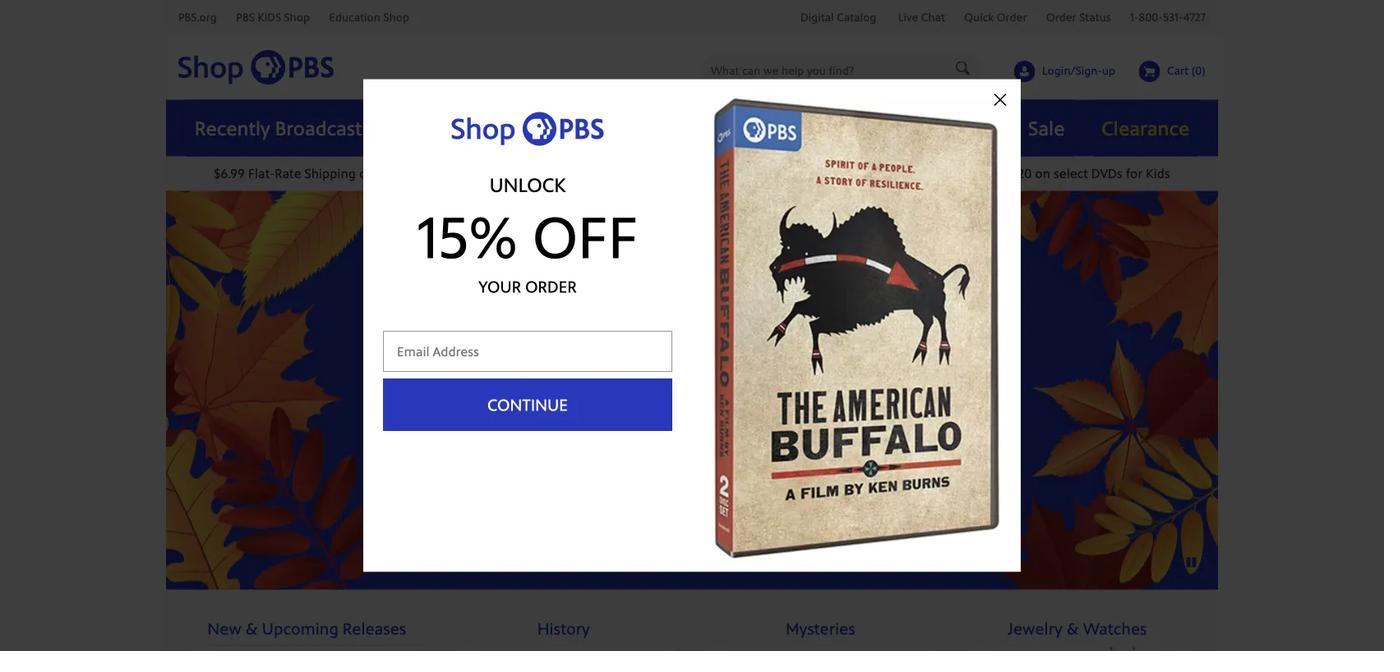 Task type: vqa. For each thing, say whether or not it's contained in the screenshot.
VINLAND at the left
no



Task type: describe. For each thing, give the bounding box(es) containing it.
any
[[378, 165, 399, 182]]

(
[[1192, 63, 1196, 77]]

quick order link
[[965, 10, 1027, 24]]

Search field text field
[[703, 52, 982, 88]]

digital catalog
[[801, 10, 877, 24]]

buy for buy 5 for $49 over 140 popular dvds
[[649, 165, 670, 182]]

quick order
[[965, 10, 1027, 24]]

education shop
[[329, 10, 409, 24]]

1 shop from the left
[[284, 10, 310, 24]]

1-
[[1131, 10, 1139, 24]]

)
[[1202, 63, 1206, 77]]

1 order from the left
[[997, 10, 1027, 24]]

kids
[[1146, 165, 1170, 182]]

$6.99
[[214, 165, 245, 182]]

1-800-531-4727
[[1131, 10, 1206, 24]]

2 dvds from the left
[[1092, 165, 1123, 182]]

1-800-531-4727 link
[[1131, 10, 1206, 24]]

login/sign-up button
[[1014, 61, 1116, 82]]

140
[[757, 165, 777, 182]]

search icon image
[[956, 61, 970, 75]]

login/sign-
[[1042, 63, 1102, 77]]

code
[[467, 165, 496, 182]]

pbs
[[236, 10, 255, 24]]

buy 5 for $49 over 140 popular dvds
[[649, 165, 860, 182]]

shop pbs logo image
[[178, 50, 334, 84]]

catalog
[[837, 10, 877, 24]]

on for $20
[[1035, 165, 1051, 182]]

cart
[[1167, 63, 1189, 77]]

pbs kids shop
[[236, 10, 310, 24]]

login/sign-up
[[1042, 63, 1116, 77]]

kids
[[258, 10, 281, 24]]

live chat
[[898, 10, 945, 24]]

1 dvds from the left
[[828, 165, 860, 182]]

harvest
[[499, 165, 552, 182]]

select
[[1054, 165, 1088, 182]]

shipping
[[305, 165, 356, 182]]

status
[[1080, 10, 1111, 24]]

popular
[[780, 165, 825, 182]]

2 order from the left
[[1047, 10, 1077, 24]]

with
[[438, 165, 463, 182]]



Task type: locate. For each thing, give the bounding box(es) containing it.
0
[[1196, 63, 1202, 77]]

$6.99 flat-rate shipping on any order with code harvest
[[214, 165, 552, 182]]

5 for $49
[[674, 165, 681, 182]]

1 horizontal spatial on
[[1035, 165, 1051, 182]]

1 horizontal spatial dvds
[[1092, 165, 1123, 182]]

5 for $20
[[981, 165, 988, 182]]

1 5 from the left
[[674, 165, 681, 182]]

2 horizontal spatial for
[[1126, 165, 1143, 182]]

1 horizontal spatial for
[[991, 165, 1008, 182]]

buy left the $20
[[956, 165, 978, 182]]

0 horizontal spatial on
[[359, 165, 375, 182]]

1 buy from the left
[[649, 165, 670, 182]]

0 horizontal spatial 5
[[674, 165, 681, 182]]

up
[[1102, 63, 1116, 77]]

on right the $20
[[1035, 165, 1051, 182]]

buy for buy 5 for $20 on select dvds for kids
[[956, 165, 978, 182]]

800-
[[1139, 10, 1163, 24]]

education shop link
[[329, 10, 409, 24]]

$20
[[1011, 165, 1032, 182]]

for for $20
[[991, 165, 1008, 182]]

order
[[997, 10, 1027, 24], [1047, 10, 1077, 24]]

order status link
[[1047, 10, 1111, 24]]

shop right kids
[[284, 10, 310, 24]]

shop right "education"
[[384, 10, 409, 24]]

order left status
[[1047, 10, 1077, 24]]

buy 5 for $20 on select dvds for kids
[[956, 165, 1170, 182]]

for left kids
[[1126, 165, 1143, 182]]

2 on from the left
[[1035, 165, 1051, 182]]

user image
[[1014, 61, 1035, 82]]

on
[[359, 165, 375, 182], [1035, 165, 1051, 182]]

1 horizontal spatial 5
[[981, 165, 988, 182]]

1 for from the left
[[684, 165, 701, 182]]

0 horizontal spatial order
[[997, 10, 1027, 24]]

531-
[[1163, 10, 1184, 24]]

cart image
[[1139, 61, 1161, 82]]

flat-
[[248, 165, 275, 182]]

4727
[[1184, 10, 1206, 24]]

1 on from the left
[[359, 165, 375, 182]]

buy 5 for $20 on select dvds for kids link
[[956, 165, 1170, 182]]

shop
[[284, 10, 310, 24], [384, 10, 409, 24]]

dvds right select
[[1092, 165, 1123, 182]]

0 horizontal spatial dvds
[[828, 165, 860, 182]]

digital catalog link
[[801, 10, 877, 24]]

live chat link
[[896, 9, 945, 26]]

tab list
[[166, 553, 1218, 574]]

digital
[[801, 10, 834, 24]]

5 left the $20
[[981, 165, 988, 182]]

2 for from the left
[[991, 165, 1008, 182]]

for left the $20
[[991, 165, 1008, 182]]

quick
[[965, 10, 994, 24]]

on left any
[[359, 165, 375, 182]]

for for $49
[[684, 165, 701, 182]]

chat
[[921, 10, 945, 24]]

2 buy from the left
[[956, 165, 978, 182]]

pause image
[[1187, 557, 1197, 569]]

5
[[674, 165, 681, 182], [981, 165, 988, 182]]

rate
[[275, 165, 301, 182]]

dvds right popular
[[828, 165, 860, 182]]

$49
[[704, 165, 725, 182]]

0 horizontal spatial for
[[684, 165, 701, 182]]

2 shop from the left
[[384, 10, 409, 24]]

0 horizontal spatial buy
[[649, 165, 670, 182]]

1 horizontal spatial order
[[1047, 10, 1077, 24]]

1 horizontal spatial shop
[[384, 10, 409, 24]]

on for shipping
[[359, 165, 375, 182]]

cart ( 0 )
[[1167, 63, 1206, 77]]

form
[[703, 52, 982, 88]]

5 left $49
[[674, 165, 681, 182]]

order status
[[1047, 10, 1111, 24]]

over
[[728, 165, 754, 182]]

buy left $49
[[649, 165, 670, 182]]

order right quick
[[997, 10, 1027, 24]]

dvds
[[828, 165, 860, 182], [1092, 165, 1123, 182]]

for left $49
[[684, 165, 701, 182]]

3 for from the left
[[1126, 165, 1143, 182]]

education
[[329, 10, 381, 24]]

pbs kids shop link
[[236, 10, 310, 24]]

1 horizontal spatial buy
[[956, 165, 978, 182]]

order
[[402, 165, 434, 182]]

pbs.org link
[[178, 10, 217, 24]]

$6.99 flat-rate shipping on any order with code harvest link
[[214, 165, 552, 182]]

0 horizontal spatial shop
[[284, 10, 310, 24]]

for
[[684, 165, 701, 182], [991, 165, 1008, 182], [1126, 165, 1143, 182]]

live
[[898, 10, 919, 24]]

2 5 from the left
[[981, 165, 988, 182]]

buy
[[649, 165, 670, 182], [956, 165, 978, 182]]

buy 5 for $49 over 140 popular dvds link
[[649, 165, 860, 182]]

pbs.org
[[178, 10, 217, 24]]



